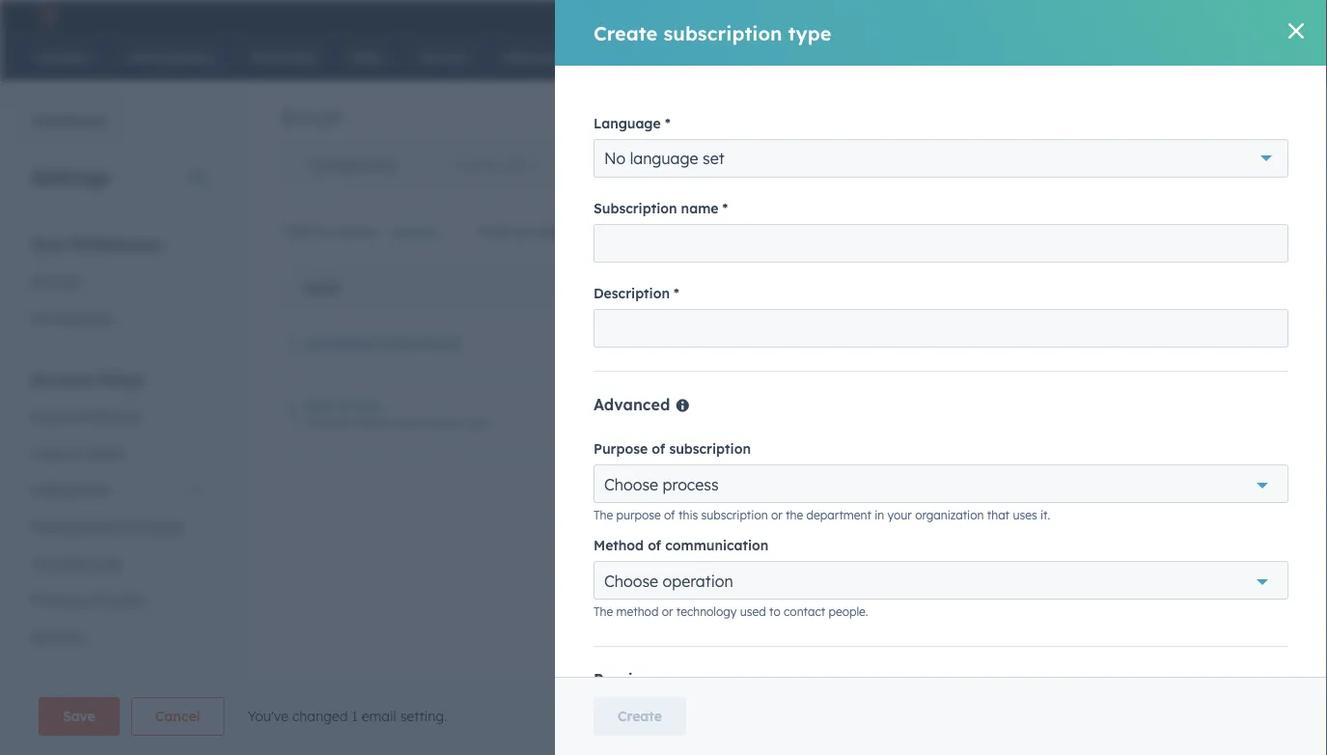 Task type: vqa. For each thing, say whether or not it's contained in the screenshot.
first MENU ITEM from the right
yes



Task type: locate. For each thing, give the bounding box(es) containing it.
2 horizontal spatial type
[[1255, 226, 1280, 240]]

status:
[[337, 223, 379, 240]]

in
[[527, 156, 539, 173], [875, 508, 885, 522]]

1 vertical spatial &
[[81, 592, 91, 608]]

of
[[652, 440, 666, 457], [665, 508, 676, 522], [648, 537, 662, 554]]

0 horizontal spatial menu item
[[1030, 0, 1063, 31]]

tracking up privacy
[[31, 555, 85, 572]]

the method or technology used to contact people.
[[594, 605, 869, 619]]

by for language:
[[515, 223, 530, 240]]

cancel
[[155, 708, 200, 725]]

one up purpose
[[605, 405, 631, 422]]

create
[[594, 21, 658, 45], [1146, 226, 1182, 240], [618, 708, 662, 725]]

0 horizontal spatial to
[[337, 397, 350, 414]]

filter down double opt-in link
[[479, 223, 511, 240]]

0 vertical spatial the
[[594, 508, 613, 522]]

subscription inside create subscription type button
[[1185, 226, 1252, 240]]

or
[[772, 508, 783, 522], [662, 605, 674, 619]]

apoptosis studios
[[1169, 7, 1276, 23]]

0 vertical spatial &
[[70, 445, 80, 462]]

0 vertical spatial choose
[[605, 475, 659, 494]]

one to one hubspot default subscription type
[[305, 397, 491, 430]]

marketing information
[[305, 335, 462, 352]]

language:
[[534, 223, 597, 240]]

subscription up all at the left
[[594, 200, 677, 217]]

the
[[786, 508, 804, 522]]

create subscription type inside button
[[1146, 226, 1280, 240]]

tracking code link
[[19, 545, 216, 582]]

tracking inside navigation
[[916, 156, 970, 173]]

0 horizontal spatial &
[[70, 445, 80, 462]]

0 vertical spatial account
[[31, 369, 93, 389]]

filter by language:
[[479, 223, 597, 240]]

1 vertical spatial in
[[875, 508, 885, 522]]

to up 'hubspot'
[[337, 397, 350, 414]]

of down purpose
[[648, 537, 662, 554]]

subscription inside navigation
[[735, 156, 818, 173]]

contact
[[784, 605, 826, 619]]

account up users
[[31, 408, 83, 425]]

choose up purpose
[[605, 475, 659, 494]]

0 horizontal spatial in
[[527, 156, 539, 173]]

hubspot image
[[35, 4, 58, 27]]

types
[[822, 156, 861, 173]]

one
[[305, 397, 332, 414], [354, 397, 382, 414], [558, 405, 584, 422], [605, 405, 631, 422]]

one up 'hubspot'
[[305, 397, 332, 414]]

0 vertical spatial active
[[392, 224, 434, 241]]

all
[[610, 224, 627, 241]]

your preferences
[[31, 234, 162, 254]]

1 horizontal spatial to
[[588, 405, 601, 422]]

used
[[740, 605, 766, 619]]

create subscription type dialog
[[555, 0, 1328, 755]]

2 marketing from the left
[[558, 335, 623, 352]]

&
[[70, 445, 80, 462], [81, 592, 91, 608]]

create subscription type button
[[1129, 217, 1296, 248]]

marketing information button
[[305, 335, 462, 352]]

department
[[807, 508, 872, 522]]

of left this
[[665, 508, 676, 522]]

1 horizontal spatial or
[[772, 508, 783, 522]]

1 filter from the left
[[282, 223, 314, 240]]

filter for filter by status:
[[282, 223, 314, 240]]

marketing left 'offers'
[[558, 335, 623, 352]]

settings link
[[1063, 0, 1103, 31]]

& right privacy
[[81, 592, 91, 608]]

choose for choose operation
[[605, 572, 659, 591]]

1 horizontal spatial subscription
[[735, 156, 818, 173]]

the for the purpose of this subscription or the department in your organization that uses it.
[[594, 508, 613, 522]]

search button
[[1274, 41, 1311, 73]]

one up default
[[354, 397, 382, 414]]

to up purpose
[[588, 405, 601, 422]]

1 horizontal spatial create subscription type
[[1146, 226, 1280, 240]]

navigation
[[281, 141, 998, 189]]

0 horizontal spatial type
[[467, 415, 491, 430]]

or right method
[[662, 605, 674, 619]]

1 by from the left
[[318, 223, 333, 240]]

2 horizontal spatial to
[[770, 605, 781, 619]]

& for privacy
[[81, 592, 91, 608]]

marketplace downloads link
[[19, 508, 216, 545]]

1 vertical spatial type
[[1255, 226, 1280, 240]]

1 marketing from the left
[[305, 335, 374, 352]]

0 vertical spatial of
[[652, 440, 666, 457]]

2 filter from the left
[[479, 223, 511, 240]]

1 choose from the top
[[605, 475, 659, 494]]

& right users
[[70, 445, 80, 462]]

2 account from the top
[[31, 408, 83, 425]]

1 horizontal spatial marketing
[[558, 335, 623, 352]]

language
[[594, 115, 661, 132]]

menu
[[848, 0, 1305, 38]]

1 vertical spatial of
[[665, 508, 676, 522]]

method
[[594, 537, 644, 554]]

account
[[31, 369, 93, 389], [31, 408, 83, 425]]

1 account from the top
[[31, 369, 93, 389]]

type
[[789, 21, 832, 45], [1255, 226, 1280, 240], [467, 415, 491, 430]]

marketplaces button
[[989, 0, 1030, 31]]

name
[[305, 281, 340, 296]]

search image
[[1284, 48, 1301, 66]]

0 horizontal spatial active
[[392, 224, 434, 241]]

your
[[31, 234, 66, 254]]

choose process
[[605, 475, 719, 494]]

1 horizontal spatial filter
[[479, 223, 511, 240]]

by left language:
[[515, 223, 530, 240]]

set
[[703, 149, 725, 168]]

the up method
[[594, 508, 613, 522]]

1 horizontal spatial active
[[1186, 336, 1219, 351]]

settings image
[[1074, 9, 1092, 26]]

downloads
[[114, 518, 184, 535]]

marketing
[[305, 335, 374, 352], [558, 335, 623, 352]]

description
[[558, 281, 642, 296]]

account up account defaults
[[31, 369, 93, 389]]

in left your
[[875, 508, 885, 522]]

the left method
[[594, 605, 613, 619]]

create button
[[594, 697, 687, 736]]

subscription
[[664, 21, 783, 45], [1185, 226, 1252, 240], [397, 415, 464, 430], [670, 440, 751, 457], [702, 508, 768, 522]]

0 horizontal spatial marketing
[[305, 335, 374, 352]]

0 horizontal spatial filter
[[282, 223, 314, 240]]

marketing down 'name'
[[305, 335, 374, 352]]

menu item
[[1030, 0, 1063, 31], [1103, 0, 1136, 31]]

Description text field
[[594, 309, 1289, 348]]

account setup element
[[19, 368, 216, 655]]

subscription inside dialog
[[594, 200, 677, 217]]

it.
[[1041, 508, 1051, 522]]

1 vertical spatial subscription
[[594, 200, 677, 217]]

technology
[[677, 605, 737, 619]]

marketplace downloads
[[31, 518, 184, 535]]

subscription right set
[[735, 156, 818, 173]]

1 horizontal spatial by
[[515, 223, 530, 240]]

email
[[362, 708, 397, 725]]

1 vertical spatial the
[[594, 605, 613, 619]]

to inside one to one hubspot default subscription type
[[337, 397, 350, 414]]

menu item left tara schultz icon
[[1103, 0, 1136, 31]]

or left the
[[772, 508, 783, 522]]

in right double
[[527, 156, 539, 173]]

filter left status: in the top left of the page
[[282, 223, 314, 240]]

1 vertical spatial create subscription type
[[1146, 226, 1280, 240]]

1 vertical spatial tracking
[[31, 555, 85, 572]]

to right used
[[770, 605, 781, 619]]

2 choose from the top
[[605, 572, 659, 591]]

0 vertical spatial create
[[594, 21, 658, 45]]

1 the from the top
[[594, 508, 613, 522]]

tara schultz image
[[1148, 7, 1165, 24]]

account setup
[[31, 369, 143, 389]]

double opt-in
[[452, 156, 539, 173]]

account for account defaults
[[31, 408, 83, 425]]

0 vertical spatial tracking
[[916, 156, 970, 173]]

filter
[[282, 223, 314, 240], [479, 223, 511, 240]]

1 horizontal spatial &
[[81, 592, 91, 608]]

by left status: in the top left of the page
[[318, 223, 333, 240]]

1 menu item from the left
[[1030, 0, 1063, 31]]

1 horizontal spatial type
[[789, 21, 832, 45]]

information
[[379, 335, 462, 352]]

choose up method
[[605, 572, 659, 591]]

0 vertical spatial in
[[527, 156, 539, 173]]

save button
[[39, 697, 120, 736]]

tracking inside account setup element
[[31, 555, 85, 572]]

privacy & consent
[[31, 592, 147, 608]]

one to one button
[[305, 397, 382, 414]]

menu containing apoptosis studios
[[848, 0, 1305, 38]]

purpose
[[594, 440, 648, 457]]

0 vertical spatial subscription
[[735, 156, 818, 173]]

subscriptions link
[[566, 142, 707, 188]]

1 horizontal spatial tracking
[[916, 156, 970, 173]]

no language set
[[605, 149, 725, 168]]

menu item left the settings image at right
[[1030, 0, 1063, 31]]

subscription types link
[[707, 142, 888, 188]]

2 vertical spatial type
[[467, 415, 491, 430]]

1 vertical spatial or
[[662, 605, 674, 619]]

0 vertical spatial create subscription type
[[594, 21, 832, 45]]

0 horizontal spatial tracking
[[31, 555, 85, 572]]

of down emails
[[652, 440, 666, 457]]

0 vertical spatial type
[[789, 21, 832, 45]]

0 horizontal spatial by
[[318, 223, 333, 240]]

1 vertical spatial choose
[[605, 572, 659, 591]]

1 vertical spatial account
[[31, 408, 83, 425]]

email
[[281, 102, 342, 131]]

tracking for tracking
[[916, 156, 970, 173]]

purpose of subscription
[[594, 440, 751, 457]]

preferences
[[71, 234, 162, 254]]

integrations
[[31, 481, 110, 498]]

double opt-in link
[[424, 142, 566, 188]]

to for emails
[[588, 405, 601, 422]]

1 horizontal spatial menu item
[[1103, 0, 1136, 31]]

2 the from the top
[[594, 605, 613, 619]]

your
[[888, 508, 912, 522]]

method of communication
[[594, 537, 769, 554]]

properties link
[[19, 717, 216, 754]]

one left advanced
[[558, 405, 584, 422]]

1 horizontal spatial in
[[875, 508, 885, 522]]

this
[[679, 508, 698, 522]]

tracking up subscription name text field at the top of page
[[916, 156, 970, 173]]

2 vertical spatial of
[[648, 537, 662, 554]]

privacy
[[31, 592, 78, 608]]

2 by from the left
[[515, 223, 530, 240]]

0 horizontal spatial subscription
[[594, 200, 677, 217]]

0 horizontal spatial create subscription type
[[594, 21, 832, 45]]

emails
[[635, 405, 676, 422]]

marketing for marketing offers and updates.
[[558, 335, 623, 352]]



Task type: describe. For each thing, give the bounding box(es) containing it.
type inside one to one hubspot default subscription type
[[467, 415, 491, 430]]

by for status:
[[318, 223, 333, 240]]

2 menu item from the left
[[1103, 0, 1136, 31]]

default
[[355, 415, 394, 430]]

type inside button
[[1255, 226, 1280, 240]]

language
[[630, 149, 699, 168]]

opt-
[[501, 156, 527, 173]]

configuration
[[309, 156, 397, 173]]

the purpose of this subscription or the department in your organization that uses it.
[[594, 508, 1051, 522]]

marketing for marketing information
[[305, 335, 374, 352]]

description
[[594, 285, 670, 302]]

close image
[[1289, 23, 1305, 39]]

no
[[605, 149, 626, 168]]

updates.
[[696, 335, 751, 352]]

upgrade
[[881, 9, 935, 25]]

subscription for subscription name
[[594, 200, 677, 217]]

general link
[[19, 263, 216, 300]]

filter by status:
[[282, 223, 379, 240]]

method
[[617, 605, 659, 619]]

operation
[[663, 572, 734, 591]]

upgrade image
[[860, 9, 877, 26]]

data
[[31, 688, 69, 707]]

setup
[[98, 369, 143, 389]]

in inside the create subscription type dialog
[[875, 508, 885, 522]]

process
[[663, 475, 719, 494]]

subscription types
[[735, 156, 861, 173]]

people.
[[829, 605, 869, 619]]

2 vertical spatial create
[[618, 708, 662, 725]]

defaults
[[87, 408, 140, 425]]

users & teams
[[31, 445, 125, 462]]

the for the method or technology used to contact people.
[[594, 605, 613, 619]]

in inside double opt-in link
[[527, 156, 539, 173]]

dashboard
[[32, 112, 107, 129]]

type inside dialog
[[789, 21, 832, 45]]

double
[[452, 156, 497, 173]]

that
[[988, 508, 1010, 522]]

marketing offers and updates.
[[558, 335, 751, 352]]

active inside popup button
[[392, 224, 434, 241]]

no language set button
[[594, 139, 1289, 178]]

choose for choose process
[[605, 475, 659, 494]]

one to one emails
[[558, 405, 676, 422]]

1 vertical spatial active
[[1186, 336, 1219, 351]]

integrations button
[[19, 472, 216, 508]]

Search HubSpot search field
[[1057, 41, 1293, 73]]

create subscription type inside dialog
[[594, 21, 832, 45]]

subscriptions
[[594, 156, 680, 173]]

you've changed 1 email setting.
[[248, 708, 447, 725]]

& for users
[[70, 445, 80, 462]]

cancel button
[[131, 697, 224, 736]]

organization
[[916, 508, 985, 522]]

general
[[31, 273, 80, 290]]

filter for filter by language:
[[479, 223, 511, 240]]

notifications link
[[19, 300, 216, 337]]

account for account setup
[[31, 369, 93, 389]]

users
[[31, 445, 67, 462]]

uses
[[1013, 508, 1038, 522]]

changed
[[292, 708, 348, 725]]

0 vertical spatial or
[[772, 508, 783, 522]]

properties
[[31, 727, 96, 744]]

all button
[[597, 213, 653, 252]]

subscription inside one to one hubspot default subscription type
[[397, 415, 464, 430]]

configuration link
[[282, 142, 424, 188]]

navigation containing configuration
[[281, 141, 998, 189]]

hubspot
[[305, 415, 352, 430]]

security link
[[19, 619, 216, 655]]

to for hubspot
[[337, 397, 350, 414]]

apoptosis
[[1169, 7, 1228, 23]]

account defaults
[[31, 408, 140, 425]]

to inside the create subscription type dialog
[[770, 605, 781, 619]]

subscription for subscription types
[[735, 156, 818, 173]]

communication
[[666, 537, 769, 554]]

studios
[[1231, 7, 1276, 23]]

of for process
[[652, 440, 666, 457]]

your preferences element
[[19, 233, 216, 337]]

settings
[[31, 165, 110, 189]]

code
[[89, 555, 122, 572]]

tracking link
[[888, 142, 997, 188]]

security
[[31, 628, 83, 645]]

subscription name
[[594, 200, 719, 217]]

apoptosis studios button
[[1136, 0, 1305, 31]]

data management element
[[19, 687, 216, 755]]

name
[[681, 200, 719, 217]]

marketplaces image
[[1001, 9, 1018, 26]]

tracking for tracking code
[[31, 555, 85, 572]]

0 horizontal spatial or
[[662, 605, 674, 619]]

of for operation
[[648, 537, 662, 554]]

Subscription name text field
[[594, 224, 1289, 263]]

english
[[964, 335, 1010, 352]]

calling icon button
[[951, 2, 984, 30]]

save
[[63, 708, 95, 725]]

tracking code
[[31, 555, 122, 572]]

teams
[[84, 445, 125, 462]]

and
[[667, 335, 692, 352]]

account defaults link
[[19, 398, 216, 435]]

calling icon image
[[959, 10, 977, 27]]

active button
[[379, 213, 460, 252]]

consent
[[95, 592, 147, 608]]

notifications
[[31, 310, 113, 326]]

privacy & consent link
[[19, 582, 216, 619]]

1 vertical spatial create
[[1146, 226, 1182, 240]]

management
[[74, 688, 176, 707]]

purpose
[[617, 508, 661, 522]]

1
[[352, 708, 358, 725]]



